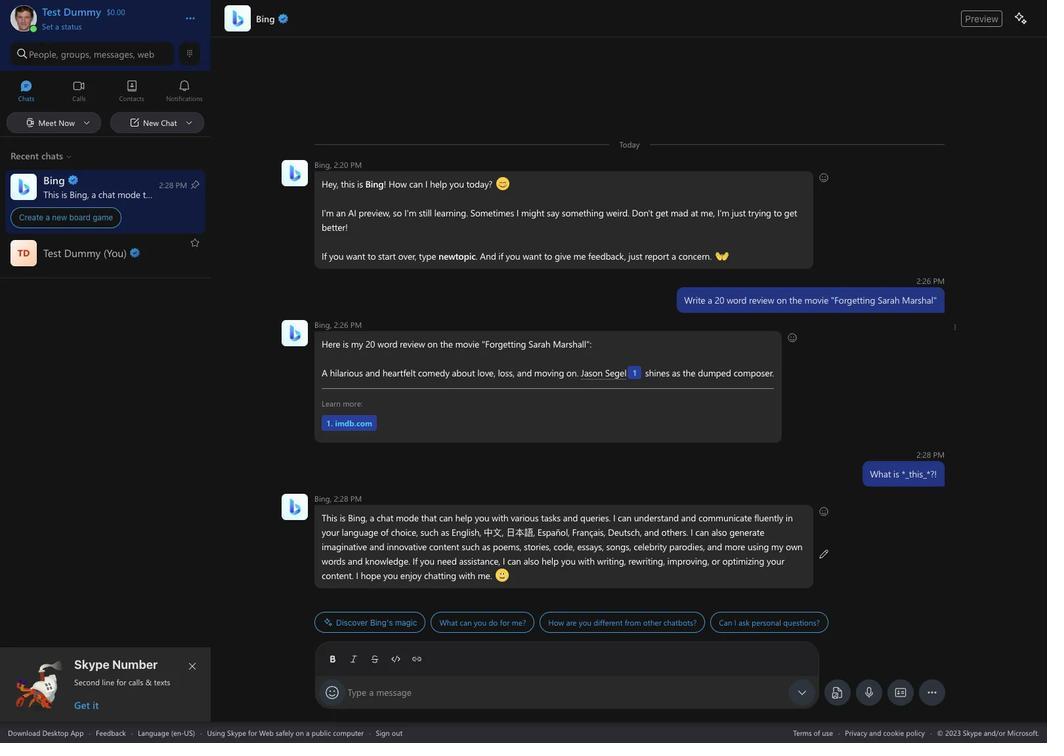 Task type: describe. For each thing, give the bounding box(es) containing it.
parodies,
[[669, 541, 705, 553]]

that
[[421, 512, 436, 525]]

people, groups, messages, web button
[[11, 42, 174, 66]]

Type a message text field
[[348, 687, 786, 700]]

optimizing
[[722, 555, 764, 568]]

chatting
[[424, 570, 456, 582]]

hey,
[[321, 178, 338, 190]]

how inside button
[[548, 618, 564, 628]]

language
[[138, 728, 169, 738]]

ai
[[348, 207, 356, 219]]

board
[[69, 213, 91, 223]]

and down imaginative
[[347, 555, 362, 568]]

1 horizontal spatial such
[[461, 541, 479, 553]]

improving,
[[667, 555, 709, 568]]

a right the 'type' at left
[[369, 687, 374, 699]]

2 get from the left
[[784, 207, 797, 219]]

1 vertical spatial 2:28
[[334, 494, 348, 504]]

segel
[[605, 367, 626, 379]]

i up parodies, at bottom right
[[690, 527, 693, 539]]

bing, for bing, 2:28 pm
[[314, 494, 331, 504]]

you left do at the left bottom
[[474, 618, 486, 628]]

can up still
[[409, 178, 423, 190]]

songs,
[[606, 541, 631, 553]]

tasks
[[541, 512, 560, 525]]

1 horizontal spatial to
[[544, 250, 552, 263]]

bing
[[365, 178, 383, 190]]

choice,
[[391, 527, 418, 539]]

(en-
[[171, 728, 184, 738]]

review inside here is my 20 word review on the movie "forgetting sarah marshall": a hilarious and heartfelt comedy about love, loss, and moving on.
[[400, 338, 425, 351]]

communicate
[[698, 512, 752, 525]]

1 horizontal spatial as
[[482, 541, 490, 553]]

status
[[61, 21, 82, 32]]

of inside this is bing, a chat mode that can help you with various tasks and queries. i can understand and communicate fluently in your language of choice, such as english, 中文, 日本語, español, français, deutsch, and others. i can also generate imaginative and innovative content such as poems, stories, code, essays, songs, celebrity parodies, and more using my own words and knowledge. if you need assistance, i can also help you with writing, rewriting, improving, or optimizing your content. i hope you enjoy chatting with me.
[[380, 527, 388, 539]]

sometimes
[[470, 207, 514, 219]]

français,
[[572, 527, 605, 539]]

sign out link
[[376, 728, 403, 738]]

fluently
[[754, 512, 783, 525]]

innovative
[[386, 541, 427, 553]]

mode
[[395, 512, 418, 525]]

bing, 2:26 pm
[[314, 320, 362, 330]]

moving
[[534, 367, 564, 379]]

中文,
[[483, 527, 503, 539]]

i up still
[[425, 178, 427, 190]]

you left today? on the left of the page
[[449, 178, 464, 190]]

enjoy
[[400, 570, 421, 582]]

(smileeyes)
[[496, 177, 539, 190]]

this
[[341, 178, 354, 190]]

newtopic . and if you want to give me feedback, just report a concern.
[[438, 250, 714, 263]]

what can you do for me?
[[439, 618, 526, 628]]

create
[[19, 213, 43, 223]]

2 horizontal spatial help
[[541, 555, 558, 568]]

privacy and cookie policy link
[[845, 728, 925, 738]]

something
[[562, 207, 604, 219]]

need
[[437, 555, 456, 568]]

personal
[[751, 618, 781, 628]]

0 horizontal spatial 2:26
[[334, 320, 348, 330]]

privacy and cookie policy
[[845, 728, 925, 738]]

writing,
[[597, 555, 626, 568]]

2 i'm from the left
[[404, 207, 416, 219]]

skype number element
[[11, 658, 200, 712]]

español,
[[537, 527, 569, 539]]

different
[[593, 618, 622, 628]]

sarah inside here is my 20 word review on the movie "forgetting sarah marshall": a hilarious and heartfelt comedy about love, loss, and moving on.
[[528, 338, 550, 351]]

heartfelt
[[382, 367, 415, 379]]

help for i
[[430, 178, 447, 190]]

people,
[[29, 48, 58, 60]]

us)
[[184, 728, 195, 738]]

2 horizontal spatial the
[[789, 294, 802, 307]]

my inside here is my 20 word review on the movie "forgetting sarah marshall": a hilarious and heartfelt comedy about love, loss, and moving on.
[[351, 338, 363, 351]]

0 vertical spatial with
[[491, 512, 508, 525]]

stories,
[[523, 541, 551, 553]]

safely
[[276, 728, 294, 738]]

knowledge.
[[365, 555, 410, 568]]

on.
[[566, 367, 578, 379]]

can right that on the bottom of the page
[[439, 512, 453, 525]]

a right write
[[707, 294, 712, 307]]

bing, inside this is bing, a chat mode that can help you with various tasks and queries. i can understand and communicate fluently in your language of choice, such as english, 中文, 日本語, español, français, deutsch, and others. i can also generate imaginative and innovative content such as poems, stories, code, essays, songs, celebrity parodies, and more using my own words and knowledge. if you need assistance, i can also help you with writing, rewriting, improving, or optimizing your content. i hope you enjoy chatting with me.
[[348, 512, 367, 525]]

hilarious
[[330, 367, 363, 379]]

queries.
[[580, 512, 610, 525]]

calls
[[129, 678, 143, 688]]

imaginative
[[321, 541, 367, 553]]

pm up *_this_*?!
[[933, 450, 944, 460]]

a right report at the right of the page
[[671, 250, 676, 263]]

0 horizontal spatial skype
[[74, 658, 109, 672]]

and right tasks
[[563, 512, 578, 525]]

an
[[336, 207, 345, 219]]

you right if
[[505, 250, 520, 263]]

help for can
[[455, 512, 472, 525]]

using
[[747, 541, 769, 553]]

2 horizontal spatial with
[[578, 555, 594, 568]]

you down "knowledge."
[[383, 570, 398, 582]]

questions?
[[783, 618, 820, 628]]

you up the 中文,
[[474, 512, 489, 525]]

you right are
[[579, 618, 591, 628]]

me.
[[477, 570, 492, 582]]

a inside button
[[55, 21, 59, 32]]

write
[[684, 294, 705, 307]]

pm for bing, 2:28 pm
[[350, 494, 362, 504]]

a inside "button"
[[46, 213, 50, 223]]

my inside this is bing, a chat mode that can help you with various tasks and queries. i can understand and communicate fluently in your language of choice, such as english, 中文, 日本語, español, français, deutsch, and others. i can also generate imaginative and innovative content such as poems, stories, code, essays, songs, celebrity parodies, and more using my own words and knowledge. if you need assistance, i can also help you with writing, rewriting, improving, or optimizing your content. i hope you enjoy chatting with me.
[[771, 541, 783, 553]]

marshal"
[[902, 294, 937, 307]]

"forgetting inside here is my 20 word review on the movie "forgetting sarah marshall": a hilarious and heartfelt comedy about love, loss, and moving on.
[[481, 338, 526, 351]]

computer
[[333, 728, 364, 738]]

and left cookie
[[869, 728, 881, 738]]

bing, 2:28 pm
[[314, 494, 362, 504]]

1 i'm from the left
[[321, 207, 333, 219]]

number
[[112, 658, 158, 672]]

sign
[[376, 728, 390, 738]]

0 vertical spatial review
[[749, 294, 774, 307]]

2 horizontal spatial as
[[672, 367, 680, 379]]

content
[[429, 541, 459, 553]]

2 want from the left
[[522, 250, 541, 263]]

on for computer
[[296, 728, 304, 738]]

today?
[[466, 178, 492, 190]]

can
[[719, 618, 732, 628]]

shines
[[645, 367, 669, 379]]

2 horizontal spatial to
[[773, 207, 782, 219]]

chat
[[376, 512, 393, 525]]

1 vertical spatial skype
[[227, 728, 246, 738]]

for for second line for calls & texts
[[117, 678, 126, 688]]

bing, 2:20 pm
[[314, 160, 362, 170]]

download desktop app
[[8, 728, 84, 738]]

what for what can you do for me?
[[439, 618, 457, 628]]

me?
[[511, 618, 526, 628]]

for inside button
[[500, 618, 509, 628]]

essays,
[[577, 541, 604, 553]]

using
[[207, 728, 225, 738]]

pm up marshal"
[[933, 276, 944, 286]]

mad
[[670, 207, 688, 219]]

message
[[376, 687, 412, 699]]

people, groups, messages, web
[[29, 48, 154, 60]]

0 vertical spatial word
[[726, 294, 746, 307]]

if
[[498, 250, 503, 263]]

you down code,
[[561, 555, 575, 568]]

word inside here is my 20 word review on the movie "forgetting sarah marshall": a hilarious and heartfelt comedy about love, loss, and moving on.
[[377, 338, 397, 351]]

0 horizontal spatial just
[[628, 250, 642, 263]]

second
[[74, 678, 100, 688]]

0 vertical spatial 20
[[714, 294, 724, 307]]

want inside i'm an ai preview, so i'm still learning. sometimes i might say something weird. don't get mad at me, i'm just trying to get better! if you want to start over, type
[[346, 250, 365, 263]]

others.
[[661, 527, 688, 539]]

preview,
[[358, 207, 390, 219]]

0 horizontal spatial your
[[321, 527, 339, 539]]

just inside i'm an ai preview, so i'm still learning. sometimes i might say something weird. don't get mad at me, i'm just trying to get better! if you want to start over, type
[[732, 207, 745, 219]]

create a new board game
[[19, 213, 113, 223]]



Task type: locate. For each thing, give the bounding box(es) containing it.
is right the here on the top of page
[[342, 338, 348, 351]]

might
[[521, 207, 544, 219]]

1 horizontal spatial i'm
[[404, 207, 416, 219]]

shines as the dumped composer.
[[642, 367, 774, 379]]

is inside here is my 20 word review on the movie "forgetting sarah marshall": a hilarious and heartfelt comedy about love, loss, and moving on.
[[342, 338, 348, 351]]

2 vertical spatial the
[[682, 367, 695, 379]]

just left report at the right of the page
[[628, 250, 642, 263]]

1 horizontal spatial what
[[870, 468, 891, 481]]

1 horizontal spatial movie
[[804, 294, 828, 307]]

get it
[[74, 699, 99, 712]]

if inside this is bing, a chat mode that can help you with various tasks and queries. i can understand and communicate fluently in your language of choice, such as english, 中文, 日本語, español, français, deutsch, and others. i can also generate imaginative and innovative content such as poems, stories, code, essays, songs, celebrity parodies, and more using my own words and knowledge. if you need assistance, i can also help you with writing, rewriting, improving, or optimizing your content. i hope you enjoy chatting with me.
[[412, 555, 417, 568]]

english,
[[451, 527, 481, 539]]

1 vertical spatial 2:26
[[334, 320, 348, 330]]

you up chatting
[[420, 555, 434, 568]]

0 vertical spatial as
[[672, 367, 680, 379]]

are
[[566, 618, 576, 628]]

1 vertical spatial on
[[427, 338, 437, 351]]

i'm left an
[[321, 207, 333, 219]]

1 horizontal spatial for
[[248, 728, 257, 738]]

what is *_this_*?!
[[870, 468, 937, 481]]

0 horizontal spatial 2:28
[[334, 494, 348, 504]]

for right line
[[117, 678, 126, 688]]

as right shines
[[672, 367, 680, 379]]

you down better!
[[329, 250, 343, 263]]

i inside i'm an ai preview, so i'm still learning. sometimes i might say something weird. don't get mad at me, i'm just trying to get better! if you want to start over, type
[[516, 207, 519, 219]]

more
[[724, 541, 745, 553]]

for for using skype for web safely on a public computer
[[248, 728, 257, 738]]

1 vertical spatial just
[[628, 250, 642, 263]]

i up 'blush'
[[502, 555, 505, 568]]

and up or
[[707, 541, 722, 553]]

0 horizontal spatial sarah
[[528, 338, 550, 351]]

0 vertical spatial "forgetting
[[831, 294, 875, 307]]

1 vertical spatial how
[[548, 618, 564, 628]]

want left give
[[522, 250, 541, 263]]

i left might
[[516, 207, 519, 219]]

weird.
[[606, 207, 629, 219]]

can i ask personal questions? button
[[710, 613, 828, 634]]

review down (openhands)
[[749, 294, 774, 307]]

public
[[312, 728, 331, 738]]

1 vertical spatial help
[[455, 512, 472, 525]]

don't
[[632, 207, 653, 219]]

20 right the here on the top of page
[[365, 338, 375, 351]]

how left are
[[548, 618, 564, 628]]

and right hilarious
[[365, 367, 380, 379]]

deutsch,
[[608, 527, 642, 539]]

pm
[[350, 160, 362, 170], [933, 276, 944, 286], [350, 320, 362, 330], [933, 450, 944, 460], [350, 494, 362, 504]]

1 horizontal spatial on
[[427, 338, 437, 351]]

with
[[491, 512, 508, 525], [578, 555, 594, 568], [458, 570, 475, 582]]

get right trying
[[784, 207, 797, 219]]

0 vertical spatial for
[[500, 618, 509, 628]]

bing, for bing, 2:20 pm
[[314, 160, 331, 170]]

other
[[643, 618, 661, 628]]

1 vertical spatial if
[[412, 555, 417, 568]]

2:20
[[334, 160, 348, 170]]

20 inside here is my 20 word review on the movie "forgetting sarah marshall": a hilarious and heartfelt comedy about love, loss, and moving on.
[[365, 338, 375, 351]]

*_this_*?!
[[901, 468, 937, 481]]

1 vertical spatial word
[[377, 338, 397, 351]]

on inside here is my 20 word review on the movie "forgetting sarah marshall": a hilarious and heartfelt comedy about love, loss, and moving on.
[[427, 338, 437, 351]]

terms of use link
[[793, 728, 833, 738]]

what right magic
[[439, 618, 457, 628]]

1 vertical spatial movie
[[455, 338, 479, 351]]

how are you different from other chatbots? button
[[539, 613, 705, 634]]

2 horizontal spatial for
[[500, 618, 509, 628]]

i left hope
[[356, 570, 358, 582]]

0 horizontal spatial such
[[420, 527, 438, 539]]

1 vertical spatial my
[[771, 541, 783, 553]]

what left *_this_*?!
[[870, 468, 891, 481]]

0 horizontal spatial word
[[377, 338, 397, 351]]

what for what is *_this_*?!
[[870, 468, 891, 481]]

1 horizontal spatial 2:26
[[916, 276, 931, 286]]

1 horizontal spatial skype
[[227, 728, 246, 738]]

pm for bing, 2:26 pm
[[350, 320, 362, 330]]

日本語,
[[506, 527, 535, 539]]

0 vertical spatial how
[[388, 178, 406, 190]]

generate
[[729, 527, 764, 539]]

1 vertical spatial for
[[117, 678, 126, 688]]

0 vertical spatial if
[[321, 250, 326, 263]]

terms of use
[[793, 728, 833, 738]]

skype right "using"
[[227, 728, 246, 738]]

over,
[[398, 250, 416, 263]]

i
[[425, 178, 427, 190], [516, 207, 519, 219], [613, 512, 615, 525], [690, 527, 693, 539], [502, 555, 505, 568], [356, 570, 358, 582], [734, 618, 736, 628]]

get left 'mad'
[[655, 207, 668, 219]]

2 vertical spatial with
[[458, 570, 475, 582]]

your down using
[[766, 555, 784, 568]]

such down that on the bottom of the page
[[420, 527, 438, 539]]

0 vertical spatial skype
[[74, 658, 109, 672]]

to left give
[[544, 250, 552, 263]]

1 vertical spatial what
[[439, 618, 457, 628]]

0 horizontal spatial review
[[400, 338, 425, 351]]

tab list
[[0, 74, 211, 110]]

1 vertical spatial the
[[440, 338, 453, 351]]

.
[[475, 250, 477, 263]]

say
[[546, 207, 559, 219]]

2 vertical spatial as
[[482, 541, 490, 553]]

want left start
[[346, 250, 365, 263]]

of down chat
[[380, 527, 388, 539]]

0 horizontal spatial my
[[351, 338, 363, 351]]

1 horizontal spatial of
[[814, 728, 820, 738]]

app
[[71, 728, 84, 738]]

a inside this is bing, a chat mode that can help you with various tasks and queries. i can understand and communicate fluently in your language of choice, such as english, 中文, 日本語, español, français, deutsch, and others. i can also generate imaginative and innovative content such as poems, stories, code, essays, songs, celebrity parodies, and more using my own words and knowledge. if you need assistance, i can also help you with writing, rewriting, improving, or optimizing your content. i hope you enjoy chatting with me.
[[369, 512, 374, 525]]

1 horizontal spatial help
[[455, 512, 472, 525]]

0 horizontal spatial with
[[458, 570, 475, 582]]

2:28 up *_this_*?!
[[916, 450, 931, 460]]

and up celebrity
[[644, 527, 659, 539]]

2:28 up this in the bottom left of the page
[[334, 494, 348, 504]]

word up 'heartfelt'
[[377, 338, 397, 351]]

0 horizontal spatial if
[[321, 250, 326, 263]]

your down this in the bottom left of the page
[[321, 527, 339, 539]]

!
[[383, 178, 386, 190]]

0 horizontal spatial the
[[440, 338, 453, 351]]

1 horizontal spatial "forgetting
[[831, 294, 875, 307]]

0 horizontal spatial movie
[[455, 338, 479, 351]]

jason
[[581, 367, 602, 379]]

20 right write
[[714, 294, 724, 307]]

on
[[776, 294, 787, 307], [427, 338, 437, 351], [296, 728, 304, 738]]

1 horizontal spatial your
[[766, 555, 784, 568]]

get
[[655, 207, 668, 219], [784, 207, 797, 219]]

give
[[554, 250, 571, 263]]

2:26 up the here on the top of page
[[334, 320, 348, 330]]

discover bing's magic
[[336, 618, 417, 628]]

is for what is *_this_*?!
[[893, 468, 899, 481]]

0 horizontal spatial want
[[346, 250, 365, 263]]

movie inside here is my 20 word review on the movie "forgetting sarah marshall": a hilarious and heartfelt comedy about love, loss, and moving on.
[[455, 338, 479, 351]]

can left do at the left bottom
[[460, 618, 471, 628]]

such down english,
[[461, 541, 479, 553]]

can up 'blush'
[[507, 555, 521, 568]]

bing, up the here on the top of page
[[314, 320, 331, 330]]

for
[[500, 618, 509, 628], [117, 678, 126, 688], [248, 728, 257, 738]]

0 horizontal spatial to
[[367, 250, 375, 263]]

can
[[409, 178, 423, 190], [439, 512, 453, 525], [617, 512, 631, 525], [695, 527, 709, 539], [507, 555, 521, 568], [460, 618, 471, 628]]

a left new
[[46, 213, 50, 223]]

1 horizontal spatial sarah
[[877, 294, 899, 307]]

to
[[773, 207, 782, 219], [367, 250, 375, 263], [544, 250, 552, 263]]

also down communicate
[[711, 527, 727, 539]]

0 horizontal spatial help
[[430, 178, 447, 190]]

1 horizontal spatial want
[[522, 250, 541, 263]]

0 vertical spatial my
[[351, 338, 363, 351]]

is for this is bing, a chat mode that can help you with various tasks and queries. i can understand and communicate fluently in your language of choice, such as english, 中文, 日本語, español, français, deutsch, and others. i can also generate imaginative and innovative content such as poems, stories, code, essays, songs, celebrity parodies, and more using my own words and knowledge. if you need assistance, i can also help you with writing, rewriting, improving, or optimizing your content. i hope you enjoy chatting with me.
[[339, 512, 345, 525]]

if
[[321, 250, 326, 263], [412, 555, 417, 568]]

can up deutsch,
[[617, 512, 631, 525]]

(openhands)
[[715, 249, 764, 262]]

code,
[[553, 541, 574, 553]]

&
[[145, 678, 152, 688]]

a right set
[[55, 21, 59, 32]]

composer.
[[733, 367, 774, 379]]

pm right 2:20
[[350, 160, 362, 170]]

0 vertical spatial also
[[711, 527, 727, 539]]

1 vertical spatial also
[[523, 555, 539, 568]]

this is bing, a chat mode that can help you with various tasks and queries. i can understand and communicate fluently in your language of choice, such as english, 中文, 日本語, español, français, deutsch, and others. i can also generate imaginative and innovative content such as poems, stories, code, essays, songs, celebrity parodies, and more using my own words and knowledge. if you need assistance, i can also help you with writing, rewriting, improving, or optimizing your content. i hope you enjoy chatting with me.
[[321, 512, 805, 582]]

1 horizontal spatial review
[[749, 294, 774, 307]]

also down stories,
[[523, 555, 539, 568]]

how
[[388, 178, 406, 190], [548, 618, 564, 628]]

i left ask
[[734, 618, 736, 628]]

for inside skype number element
[[117, 678, 126, 688]]

bing, for bing, 2:26 pm
[[314, 320, 331, 330]]

what inside button
[[439, 618, 457, 628]]

this
[[321, 512, 337, 525]]

pm up hilarious
[[350, 320, 362, 330]]

3 i'm from the left
[[717, 207, 729, 219]]

0 horizontal spatial how
[[388, 178, 406, 190]]

pm up language
[[350, 494, 362, 504]]

a left chat
[[369, 512, 374, 525]]

celebrity
[[633, 541, 667, 553]]

texts
[[154, 678, 170, 688]]

if inside i'm an ai preview, so i'm still learning. sometimes i might say something weird. don't get mad at me, i'm just trying to get better! if you want to start over, type
[[321, 250, 326, 263]]

write a 20 word review on the movie "forgetting sarah marshal"
[[684, 294, 937, 307]]

help down stories,
[[541, 555, 558, 568]]

1 vertical spatial sarah
[[528, 338, 550, 351]]

i up deutsch,
[[613, 512, 615, 525]]

2 vertical spatial help
[[541, 555, 558, 568]]

1 vertical spatial your
[[766, 555, 784, 568]]

1 horizontal spatial get
[[784, 207, 797, 219]]

for left web
[[248, 728, 257, 738]]

is left *_this_*?!
[[893, 468, 899, 481]]

0 vertical spatial the
[[789, 294, 802, 307]]

movie
[[804, 294, 828, 307], [455, 338, 479, 351]]

to left start
[[367, 250, 375, 263]]

assistance,
[[459, 555, 500, 568]]

and up "knowledge."
[[369, 541, 384, 553]]

2:28
[[916, 450, 931, 460], [334, 494, 348, 504]]

you inside i'm an ai preview, so i'm still learning. sometimes i might say something weird. don't get mad at me, i'm just trying to get better! if you want to start over, type
[[329, 250, 343, 263]]

on for "forgetting
[[776, 294, 787, 307]]

1 horizontal spatial also
[[711, 527, 727, 539]]

is for here is my 20 word review on the movie "forgetting sarah marshall": a hilarious and heartfelt comedy about love, loss, and moving on.
[[342, 338, 348, 351]]

for right do at the left bottom
[[500, 618, 509, 628]]

if up enjoy
[[412, 555, 417, 568]]

type
[[348, 687, 367, 699]]

1 horizontal spatial word
[[726, 294, 746, 307]]

1 horizontal spatial 2:28
[[916, 450, 931, 460]]

1 want from the left
[[346, 250, 365, 263]]

my left own
[[771, 541, 783, 553]]

can inside button
[[460, 618, 471, 628]]

is inside this is bing, a chat mode that can help you with various tasks and queries. i can understand and communicate fluently in your language of choice, such as english, 中文, 日本語, español, français, deutsch, and others. i can also generate imaginative and innovative content such as poems, stories, code, essays, songs, celebrity parodies, and more using my own words and knowledge. if you need assistance, i can also help you with writing, rewriting, improving, or optimizing your content. i hope you enjoy chatting with me.
[[339, 512, 345, 525]]

bing, left 2:20
[[314, 160, 331, 170]]

0 vertical spatial movie
[[804, 294, 828, 307]]

1 horizontal spatial 20
[[714, 294, 724, 307]]

and
[[480, 250, 496, 263]]

0 horizontal spatial also
[[523, 555, 539, 568]]

download
[[8, 728, 40, 738]]

dumped
[[697, 367, 731, 379]]

0 vertical spatial sarah
[[877, 294, 899, 307]]

word
[[726, 294, 746, 307], [377, 338, 397, 351]]

0 vertical spatial your
[[321, 527, 339, 539]]

just left trying
[[732, 207, 745, 219]]

trying
[[748, 207, 771, 219]]

messages,
[[94, 48, 135, 60]]

and up others. at the right of the page
[[681, 512, 696, 525]]

0 horizontal spatial "forgetting
[[481, 338, 526, 351]]

ask
[[738, 618, 749, 628]]

at
[[690, 207, 698, 219]]

0 horizontal spatial on
[[296, 728, 304, 738]]

1 horizontal spatial my
[[771, 541, 783, 553]]

in
[[785, 512, 793, 525]]

pm for bing, 2:20 pm
[[350, 160, 362, 170]]

set
[[42, 21, 53, 32]]

1 get from the left
[[655, 207, 668, 219]]

skype number
[[74, 658, 158, 672]]

using skype for web safely on a public computer
[[207, 728, 364, 738]]

2 horizontal spatial on
[[776, 294, 787, 307]]

is right this in the bottom left of the page
[[339, 512, 345, 525]]

0 vertical spatial such
[[420, 527, 438, 539]]

1 horizontal spatial with
[[491, 512, 508, 525]]

and right loss,
[[517, 367, 532, 379]]

with left "me."
[[458, 570, 475, 582]]

2 horizontal spatial i'm
[[717, 207, 729, 219]]

to right trying
[[773, 207, 782, 219]]

skype up second
[[74, 658, 109, 672]]

0 horizontal spatial as
[[441, 527, 449, 539]]

0 vertical spatial of
[[380, 527, 388, 539]]

help up english,
[[455, 512, 472, 525]]

as up content
[[441, 527, 449, 539]]

sarah up "moving" at the right of page
[[528, 338, 550, 351]]

0 horizontal spatial what
[[439, 618, 457, 628]]

i inside button
[[734, 618, 736, 628]]

of left use
[[814, 728, 820, 738]]

1 vertical spatial with
[[578, 555, 594, 568]]

review up 'heartfelt'
[[400, 338, 425, 351]]

do
[[488, 618, 498, 628]]

newtopic
[[438, 250, 475, 263]]

rewriting,
[[628, 555, 665, 568]]

own
[[785, 541, 802, 553]]

my right the here on the top of page
[[351, 338, 363, 351]]

if down better!
[[321, 250, 326, 263]]

language (en-us) link
[[138, 728, 195, 738]]

a left public
[[306, 728, 310, 738]]

2:26 up marshal"
[[916, 276, 931, 286]]

0 horizontal spatial for
[[117, 678, 126, 688]]

web
[[138, 48, 154, 60]]

a
[[321, 367, 327, 379]]

0 horizontal spatial get
[[655, 207, 668, 219]]

sign out
[[376, 728, 403, 738]]

1 vertical spatial "forgetting
[[481, 338, 526, 351]]

can up parodies, at bottom right
[[695, 527, 709, 539]]

0 vertical spatial on
[[776, 294, 787, 307]]

report
[[644, 250, 669, 263]]

1 vertical spatial such
[[461, 541, 479, 553]]

0 vertical spatial help
[[430, 178, 447, 190]]

1 vertical spatial 20
[[365, 338, 375, 351]]

of
[[380, 527, 388, 539], [814, 728, 820, 738]]

0 horizontal spatial i'm
[[321, 207, 333, 219]]

i'm right me,
[[717, 207, 729, 219]]

with down essays,
[[578, 555, 594, 568]]

loss,
[[498, 367, 514, 379]]

1 vertical spatial as
[[441, 527, 449, 539]]

is right this
[[357, 178, 363, 190]]

privacy
[[845, 728, 867, 738]]

with up the 中文,
[[491, 512, 508, 525]]

help up learning.
[[430, 178, 447, 190]]

2 vertical spatial on
[[296, 728, 304, 738]]

bing, up language
[[348, 512, 367, 525]]

type a message
[[348, 687, 412, 699]]

concern.
[[678, 250, 711, 263]]

as up assistance,
[[482, 541, 490, 553]]

the inside here is my 20 word review on the movie "forgetting sarah marshall": a hilarious and heartfelt comedy about love, loss, and moving on.
[[440, 338, 453, 351]]

1 horizontal spatial if
[[412, 555, 417, 568]]

skype
[[74, 658, 109, 672], [227, 728, 246, 738]]

bing, up this in the bottom left of the page
[[314, 494, 331, 504]]

feedback,
[[588, 250, 626, 263]]

preview
[[965, 13, 999, 24]]



Task type: vqa. For each thing, say whether or not it's contained in the screenshot.
TO to the left
yes



